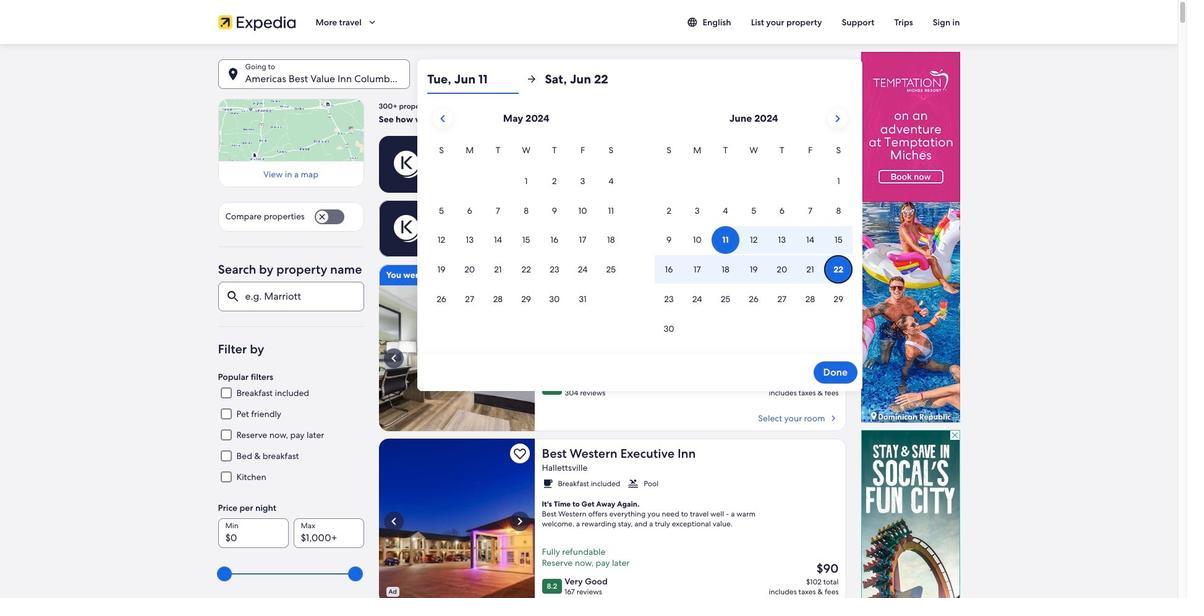 Task type: locate. For each thing, give the bounding box(es) containing it.
small image
[[628, 479, 639, 490]]

application
[[427, 104, 853, 344]]

Save Americas Best Value Inn Columbus, TX to a trip checkbox
[[510, 291, 530, 310]]

show previous image for americas best value inn columbus, tx image
[[386, 351, 401, 366]]

0 horizontal spatial small image
[[542, 479, 553, 490]]

small image
[[687, 17, 703, 28], [542, 479, 553, 490]]

show next image for americas best value inn columbus, tx image
[[512, 351, 527, 366]]

front of property image
[[379, 439, 534, 598]]

medium image
[[828, 413, 839, 424]]

show next image for best western executive inn image
[[512, 514, 527, 529]]

more travel image
[[367, 17, 378, 28]]

previous month image
[[435, 111, 450, 126]]

1 vertical spatial small image
[[542, 479, 553, 490]]

show previous image for best western executive inn image
[[386, 514, 401, 529]]

0 vertical spatial small image
[[687, 17, 703, 28]]

next month image
[[830, 111, 845, 126]]

1 horizontal spatial small image
[[687, 17, 703, 28]]



Task type: describe. For each thing, give the bounding box(es) containing it.
static map image image
[[218, 99, 364, 161]]

room image
[[379, 286, 534, 432]]

$0, Minimum, Price per night text field
[[218, 519, 288, 548]]

Save Best Western Executive Inn to a trip checkbox
[[510, 444, 530, 464]]

$1,000 and above, Maximum, Price per night range field
[[225, 561, 356, 588]]

$1,000 and above, Maximum, Price per night text field
[[293, 519, 364, 548]]

may 2024 element
[[427, 143, 625, 315]]

$0, Minimum, Price per night range field
[[225, 561, 356, 588]]

june 2024 element
[[655, 143, 853, 344]]

directional image
[[526, 74, 537, 85]]

expedia logo image
[[218, 14, 296, 31]]



Task type: vqa. For each thing, say whether or not it's contained in the screenshot.
the May 2024 ELEMENT
yes



